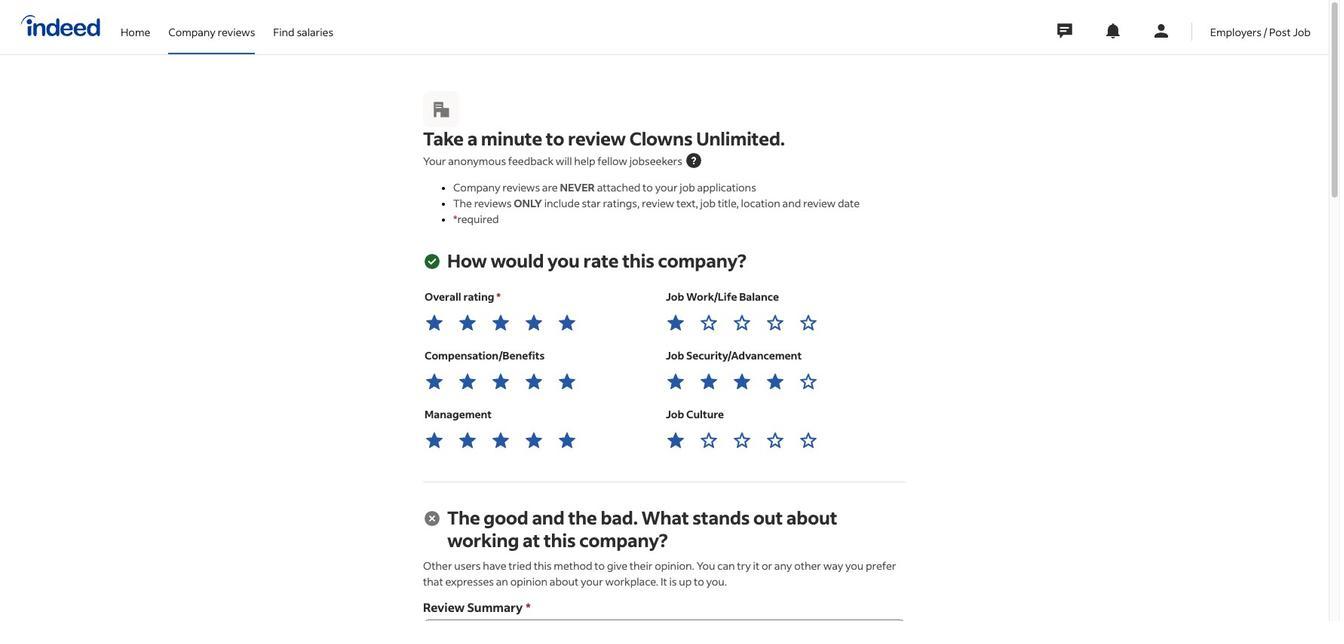 Task type: describe. For each thing, give the bounding box(es) containing it.
rate
[[583, 249, 619, 272]]

main content containing take a minute to review clowns unlimited.
[[0, 55, 1329, 622]]

your anonymous feedback will help fellow jobseekers
[[423, 154, 682, 168]]

at
[[523, 529, 540, 552]]

job right post on the right
[[1293, 25, 1311, 39]]

only
[[514, 196, 542, 210]]

you
[[697, 559, 715, 573]]

you inside other users have tried this method to give their opinion. you can try it or any other way you prefer that expresses an opinion about your workplace. it is up to you.
[[846, 559, 864, 573]]

* inside company reviews are never attached to your job applications the reviews only include star ratings, review text, job title, location and review date * required
[[453, 212, 457, 226]]

company reviews
[[168, 25, 255, 39]]

it
[[661, 575, 667, 589]]

feedback
[[508, 154, 554, 168]]

give
[[607, 559, 628, 573]]

review
[[423, 600, 465, 616]]

overall rating *
[[425, 290, 501, 304]]

* for rating
[[497, 290, 501, 304]]

overall
[[425, 290, 461, 304]]

notifications unread count 0 image
[[1104, 22, 1122, 40]]

0 horizontal spatial review
[[568, 127, 626, 150]]

the inside the good and the bad. what stands out about working at this company?
[[447, 506, 480, 530]]

unlimited.
[[696, 127, 785, 150]]

your inside company reviews are never attached to your job applications the reviews only include star ratings, review text, job title, location and review date * required
[[655, 180, 678, 195]]

information use image
[[685, 152, 703, 170]]

applications
[[697, 180, 756, 195]]

required
[[457, 212, 499, 226]]

text,
[[677, 196, 698, 210]]

will
[[556, 154, 572, 168]]

home link
[[121, 0, 150, 51]]

their
[[630, 559, 653, 573]]

jobseekers
[[630, 154, 682, 168]]

* for summary
[[526, 600, 531, 616]]

anonymous
[[448, 154, 506, 168]]

working
[[447, 529, 519, 552]]

up
[[679, 575, 692, 589]]

your
[[423, 154, 446, 168]]

to inside company reviews are never attached to your job applications the reviews only include star ratings, review text, job title, location and review date * required
[[643, 180, 653, 195]]

rating
[[463, 290, 494, 304]]

0 horizontal spatial job
[[680, 180, 695, 195]]

work/life
[[686, 290, 737, 304]]

find salaries link
[[273, 0, 333, 51]]

or
[[762, 559, 772, 573]]

summary
[[467, 600, 523, 616]]

messages unread count 0 image
[[1055, 16, 1075, 46]]

company reviews are never attached to your job applications the reviews only include star ratings, review text, job title, location and review date * required
[[453, 180, 860, 226]]

company? inside the good and the bad. what stands out about working at this company?
[[579, 529, 668, 552]]

review summary *
[[423, 600, 531, 616]]

this for company?
[[622, 249, 655, 272]]

opinion.
[[655, 559, 695, 573]]

that
[[423, 575, 443, 589]]

other users have tried this method to give their opinion. you can try it or any other way you prefer that expresses an opinion about your workplace. it is up to you.
[[423, 559, 896, 589]]

management
[[425, 407, 492, 422]]

out
[[754, 506, 783, 530]]

stands
[[693, 506, 750, 530]]

can
[[718, 559, 735, 573]]

would
[[491, 249, 544, 272]]

and inside the good and the bad. what stands out about working at this company?
[[532, 506, 565, 530]]

job security/advancement
[[666, 349, 802, 363]]

clowns
[[630, 127, 693, 150]]

to left the give
[[595, 559, 605, 573]]

company reviews link
[[168, 0, 255, 51]]

to right up
[[694, 575, 704, 589]]

account image
[[1152, 22, 1171, 40]]

help
[[574, 154, 596, 168]]

find salaries
[[273, 25, 333, 39]]

tried
[[509, 559, 532, 573]]

expresses
[[445, 575, 494, 589]]

it
[[753, 559, 760, 573]]



Task type: locate. For each thing, give the bounding box(es) containing it.
method
[[554, 559, 593, 573]]

job left the culture
[[666, 407, 684, 422]]

take
[[423, 127, 464, 150]]

job culture
[[666, 407, 724, 422]]

1 vertical spatial job
[[700, 196, 716, 210]]

1 vertical spatial company
[[453, 180, 500, 195]]

the
[[568, 506, 597, 530]]

reviews up required
[[474, 196, 512, 210]]

0 vertical spatial this
[[622, 249, 655, 272]]

salaries
[[297, 25, 333, 39]]

you right way
[[846, 559, 864, 573]]

are
[[542, 180, 558, 195]]

to
[[546, 127, 564, 150], [643, 180, 653, 195], [595, 559, 605, 573], [694, 575, 704, 589]]

location
[[741, 196, 781, 210]]

1 horizontal spatial job
[[700, 196, 716, 210]]

how
[[447, 249, 487, 272]]

0 horizontal spatial and
[[532, 506, 565, 530]]

minute
[[481, 127, 542, 150]]

users
[[454, 559, 481, 573]]

1 horizontal spatial review
[[642, 196, 674, 210]]

0 vertical spatial about
[[787, 506, 838, 530]]

2 horizontal spatial review
[[803, 196, 836, 210]]

company for company reviews are never attached to your job applications the reviews only include star ratings, review text, job title, location and review date * required
[[453, 180, 500, 195]]

1 horizontal spatial you
[[846, 559, 864, 573]]

you.
[[706, 575, 727, 589]]

this inside other users have tried this method to give their opinion. you can try it or any other way you prefer that expresses an opinion about your workplace. it is up to you.
[[534, 559, 552, 573]]

balance
[[739, 290, 779, 304]]

security/advancement
[[686, 349, 802, 363]]

main content
[[0, 55, 1329, 622]]

your up text,
[[655, 180, 678, 195]]

1 vertical spatial this
[[544, 529, 576, 552]]

*
[[453, 212, 457, 226], [497, 290, 501, 304], [526, 600, 531, 616]]

company? up work/life
[[658, 249, 747, 272]]

1 vertical spatial your
[[581, 575, 603, 589]]

workplace.
[[605, 575, 659, 589]]

good
[[484, 506, 529, 530]]

1 horizontal spatial and
[[783, 196, 801, 210]]

company down anonymous on the top left of the page
[[453, 180, 500, 195]]

the up required
[[453, 196, 472, 210]]

to up your anonymous feedback will help fellow jobseekers
[[546, 127, 564, 150]]

star
[[582, 196, 601, 210]]

0 vertical spatial and
[[783, 196, 801, 210]]

about right out
[[787, 506, 838, 530]]

a
[[467, 127, 478, 150]]

compensation/benefits
[[425, 349, 545, 363]]

never
[[560, 180, 595, 195]]

0 vertical spatial your
[[655, 180, 678, 195]]

0 horizontal spatial company
[[168, 25, 216, 39]]

1 horizontal spatial *
[[497, 290, 501, 304]]

job for job culture
[[666, 407, 684, 422]]

2 vertical spatial reviews
[[474, 196, 512, 210]]

try
[[737, 559, 751, 573]]

1 vertical spatial about
[[550, 575, 579, 589]]

and right location
[[783, 196, 801, 210]]

and inside company reviews are never attached to your job applications the reviews only include star ratings, review text, job title, location and review date * required
[[783, 196, 801, 210]]

* right rating
[[497, 290, 501, 304]]

review left the date
[[803, 196, 836, 210]]

company inside company reviews are never attached to your job applications the reviews only include star ratings, review text, job title, location and review date * required
[[453, 180, 500, 195]]

/
[[1264, 25, 1267, 39]]

1 vertical spatial you
[[846, 559, 864, 573]]

job left work/life
[[666, 290, 684, 304]]

about down method at the left of the page
[[550, 575, 579, 589]]

opinion
[[510, 575, 548, 589]]

the inside company reviews are never attached to your job applications the reviews only include star ratings, review text, job title, location and review date * required
[[453, 196, 472, 210]]

job
[[1293, 25, 1311, 39], [666, 290, 684, 304], [666, 349, 684, 363], [666, 407, 684, 422]]

employers / post job
[[1211, 25, 1311, 39]]

job
[[680, 180, 695, 195], [700, 196, 716, 210]]

about inside the good and the bad. what stands out about working at this company?
[[787, 506, 838, 530]]

an
[[496, 575, 508, 589]]

the good and the bad. what stands out about working at this company?
[[447, 506, 838, 552]]

home
[[121, 25, 150, 39]]

company
[[168, 25, 216, 39], [453, 180, 500, 195]]

1 vertical spatial and
[[532, 506, 565, 530]]

* down opinion
[[526, 600, 531, 616]]

review left text,
[[642, 196, 674, 210]]

way
[[824, 559, 843, 573]]

0 horizontal spatial about
[[550, 575, 579, 589]]

0 horizontal spatial *
[[453, 212, 457, 226]]

0 vertical spatial company?
[[658, 249, 747, 272]]

you left rate
[[548, 249, 580, 272]]

0 horizontal spatial your
[[581, 575, 603, 589]]

1 vertical spatial reviews
[[503, 180, 540, 195]]

to down jobseekers
[[643, 180, 653, 195]]

other
[[794, 559, 821, 573]]

company for company reviews
[[168, 25, 216, 39]]

1 vertical spatial company?
[[579, 529, 668, 552]]

this for method
[[534, 559, 552, 573]]

the
[[453, 196, 472, 210], [447, 506, 480, 530]]

this right rate
[[622, 249, 655, 272]]

your
[[655, 180, 678, 195], [581, 575, 603, 589]]

include
[[544, 196, 580, 210]]

job for job work/life balance
[[666, 290, 684, 304]]

job up job culture at the bottom of the page
[[666, 349, 684, 363]]

this inside the good and the bad. what stands out about working at this company?
[[544, 529, 576, 552]]

1 horizontal spatial company
[[453, 180, 500, 195]]

job left title,
[[700, 196, 716, 210]]

any
[[775, 559, 792, 573]]

your down method at the left of the page
[[581, 575, 603, 589]]

0 vertical spatial *
[[453, 212, 457, 226]]

review up help
[[568, 127, 626, 150]]

1 vertical spatial the
[[447, 506, 480, 530]]

employers
[[1211, 25, 1262, 39]]

what
[[641, 506, 689, 530]]

1 horizontal spatial about
[[787, 506, 838, 530]]

reviews
[[218, 25, 255, 39], [503, 180, 540, 195], [474, 196, 512, 210]]

fellow
[[598, 154, 627, 168]]

company?
[[658, 249, 747, 272], [579, 529, 668, 552]]

attached
[[597, 180, 641, 195]]

the left good
[[447, 506, 480, 530]]

company? up the give
[[579, 529, 668, 552]]

company right home
[[168, 25, 216, 39]]

0 horizontal spatial you
[[548, 249, 580, 272]]

2 vertical spatial *
[[526, 600, 531, 616]]

employers / post job link
[[1211, 0, 1311, 51]]

bad.
[[601, 506, 638, 530]]

reviews for company reviews are never attached to your job applications the reviews only include star ratings, review text, job title, location and review date * required
[[503, 180, 540, 195]]

0 vertical spatial job
[[680, 180, 695, 195]]

2 horizontal spatial *
[[526, 600, 531, 616]]

0 vertical spatial reviews
[[218, 25, 255, 39]]

job up text,
[[680, 180, 695, 195]]

prefer
[[866, 559, 896, 573]]

have
[[483, 559, 507, 573]]

about inside other users have tried this method to give their opinion. you can try it or any other way you prefer that expresses an opinion about your workplace. it is up to you.
[[550, 575, 579, 589]]

job for job security/advancement
[[666, 349, 684, 363]]

1 vertical spatial *
[[497, 290, 501, 304]]

is
[[669, 575, 677, 589]]

take a minute to review clowns unlimited.
[[423, 127, 785, 150]]

title,
[[718, 196, 739, 210]]

reviews left find
[[218, 25, 255, 39]]

culture
[[686, 407, 724, 422]]

1 horizontal spatial your
[[655, 180, 678, 195]]

0 vertical spatial the
[[453, 196, 472, 210]]

and left the
[[532, 506, 565, 530]]

0 vertical spatial company
[[168, 25, 216, 39]]

your inside other users have tried this method to give their opinion. you can try it or any other way you prefer that expresses an opinion about your workplace. it is up to you.
[[581, 575, 603, 589]]

ratings,
[[603, 196, 640, 210]]

reviews for company reviews
[[218, 25, 255, 39]]

* up how
[[453, 212, 457, 226]]

how would you rate this company?
[[447, 249, 747, 272]]

date
[[838, 196, 860, 210]]

reviews up only
[[503, 180, 540, 195]]

0 vertical spatial you
[[548, 249, 580, 272]]

this right at
[[544, 529, 576, 552]]

this up opinion
[[534, 559, 552, 573]]

post
[[1270, 25, 1291, 39]]

other
[[423, 559, 452, 573]]

2 vertical spatial this
[[534, 559, 552, 573]]

job work/life balance
[[666, 290, 779, 304]]

find
[[273, 25, 295, 39]]

and
[[783, 196, 801, 210], [532, 506, 565, 530]]



Task type: vqa. For each thing, say whether or not it's contained in the screenshot.
TITLE,
yes



